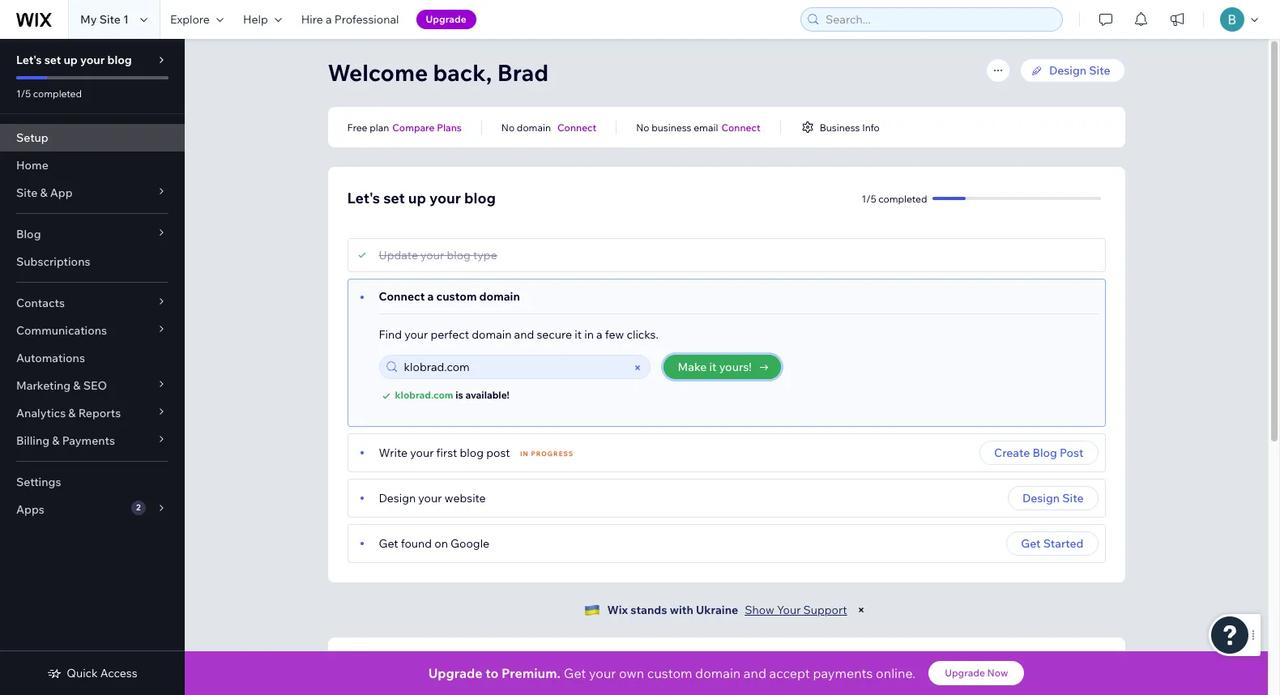 Task type: locate. For each thing, give the bounding box(es) containing it.
yours!
[[719, 360, 752, 374]]

get inside 'button'
[[1021, 536, 1041, 551]]

domain up e.g., mystunningwebsite.com field
[[472, 327, 512, 342]]

upgrade for upgrade
[[426, 13, 466, 25]]

professional
[[334, 12, 399, 27]]

0 horizontal spatial get
[[379, 536, 398, 551]]

and
[[514, 327, 534, 342], [744, 665, 766, 681]]

1 horizontal spatial blog
[[1032, 446, 1057, 460]]

it left in at the top left of page
[[575, 327, 582, 342]]

business info
[[820, 121, 880, 133]]

blog down 1
[[107, 53, 132, 67]]

settings link
[[0, 468, 185, 496]]

free
[[347, 121, 367, 133]]

& inside dropdown button
[[68, 406, 76, 420]]

1 vertical spatial let's set up your blog
[[347, 189, 496, 207]]

1 horizontal spatial it
[[709, 360, 717, 374]]

let's inside sidebar element
[[16, 53, 42, 67]]

back,
[[433, 58, 492, 87]]

analytics
[[16, 406, 66, 420]]

business
[[652, 121, 691, 133]]

hire a professional
[[301, 12, 399, 27]]

no left business
[[636, 121, 649, 133]]

1 horizontal spatial connect link
[[721, 120, 760, 134]]

free plan compare plans
[[347, 121, 462, 133]]

up
[[64, 53, 78, 67], [408, 189, 426, 207]]

blog
[[16, 227, 41, 241], [1032, 446, 1057, 460]]

my
[[80, 12, 97, 27]]

0 vertical spatial 1/5 completed
[[16, 87, 82, 100]]

billing & payments button
[[0, 427, 185, 454]]

1/5 down the info
[[862, 192, 876, 205]]

1/5 completed down the info
[[862, 192, 927, 205]]

0 vertical spatial up
[[64, 53, 78, 67]]

1 vertical spatial and
[[744, 665, 766, 681]]

upgrade to premium. get your own custom domain and accept payments online.
[[428, 665, 916, 681]]

let's set up your blog up update your blog type
[[347, 189, 496, 207]]

a
[[326, 12, 332, 27], [427, 289, 434, 304], [596, 327, 602, 342], [561, 651, 570, 672]]

0 vertical spatial let's
[[16, 53, 42, 67]]

0 horizontal spatial let's set up your blog
[[16, 53, 132, 67]]

1 horizontal spatial and
[[744, 665, 766, 681]]

1 vertical spatial blog
[[1032, 446, 1057, 460]]

design site button
[[1008, 486, 1098, 510]]

0 horizontal spatial up
[[64, 53, 78, 67]]

2 horizontal spatial get
[[1021, 536, 1041, 551]]

1 vertical spatial it
[[709, 360, 717, 374]]

support
[[803, 603, 847, 617]]

custom right own
[[647, 665, 692, 681]]

let's
[[16, 53, 42, 67], [347, 189, 380, 207]]

blog inside "button"
[[1032, 446, 1057, 460]]

1 no from the left
[[501, 121, 515, 133]]

home link
[[0, 151, 185, 179]]

sidebar element
[[0, 39, 185, 695]]

a right hire
[[326, 12, 332, 27]]

0 vertical spatial blog
[[16, 227, 41, 241]]

1 horizontal spatial set
[[383, 189, 405, 207]]

1 horizontal spatial no
[[636, 121, 649, 133]]

& left the app
[[40, 186, 47, 200]]

set
[[44, 53, 61, 67], [383, 189, 405, 207]]

& left seo
[[73, 378, 81, 393]]

online.
[[876, 665, 916, 681]]

payments
[[62, 433, 115, 448]]

and left secure
[[514, 327, 534, 342]]

apps
[[16, 502, 44, 517]]

upgrade button
[[416, 10, 476, 29]]

help
[[243, 12, 268, 27]]

make it yours! button
[[663, 355, 781, 379]]

0 vertical spatial let's set up your blog
[[16, 53, 132, 67]]

blog up the subscriptions
[[16, 227, 41, 241]]

0 vertical spatial completed
[[33, 87, 82, 100]]

perfect
[[431, 327, 469, 342]]

marketing
[[16, 378, 71, 393]]

0 horizontal spatial and
[[514, 327, 534, 342]]

it right make
[[709, 360, 717, 374]]

hire
[[301, 12, 323, 27]]

get left started
[[1021, 536, 1041, 551]]

1 vertical spatial up
[[408, 189, 426, 207]]

help button
[[233, 0, 291, 39]]

your right find
[[404, 327, 428, 342]]

quick
[[67, 666, 98, 681]]

klobrad.com
[[395, 389, 453, 401]]

upgrade left to on the left of page
[[428, 665, 483, 681]]

Search... field
[[821, 8, 1057, 31]]

progress
[[531, 450, 574, 458]]

clicks.
[[627, 327, 659, 342]]

and left accept in the right bottom of the page
[[744, 665, 766, 681]]

set up setup on the top
[[44, 53, 61, 67]]

0 horizontal spatial 1/5 completed
[[16, 87, 82, 100]]

up up setup link
[[64, 53, 78, 67]]

your left first
[[410, 446, 434, 460]]

a down update your blog type
[[427, 289, 434, 304]]

compare
[[392, 121, 435, 133]]

than
[[522, 651, 558, 672]]

up up update
[[408, 189, 426, 207]]

1 horizontal spatial 1/5
[[862, 192, 876, 205]]

1 connect link from the left
[[557, 120, 596, 134]]

0 vertical spatial 1/5
[[16, 87, 31, 100]]

payments
[[813, 665, 873, 681]]

upgrade up the welcome back, brad in the left top of the page
[[426, 13, 466, 25]]

0 horizontal spatial blog
[[16, 227, 41, 241]]

design
[[1049, 63, 1086, 78], [379, 491, 416, 506], [1022, 491, 1060, 506]]

0 vertical spatial and
[[514, 327, 534, 342]]

0 horizontal spatial connect link
[[557, 120, 596, 134]]

0 horizontal spatial no
[[501, 121, 515, 133]]

wix stands with ukraine show your support
[[607, 603, 847, 617]]

0 horizontal spatial custom
[[436, 289, 477, 304]]

write your first blog post
[[379, 446, 510, 460]]

& inside "dropdown button"
[[40, 186, 47, 200]]

1/5 completed
[[16, 87, 82, 100], [862, 192, 927, 205]]

1/5 completed up setup on the top
[[16, 87, 82, 100]]

you've
[[347, 651, 398, 672]]

0 vertical spatial it
[[575, 327, 582, 342]]

site & app
[[16, 186, 73, 200]]

no business email connect
[[636, 121, 760, 133]]

let's set up your blog
[[16, 53, 132, 67], [347, 189, 496, 207]]

& left reports
[[68, 406, 76, 420]]

1 horizontal spatial website
[[574, 651, 635, 672]]

your right update
[[421, 248, 444, 262]]

contacts
[[16, 296, 65, 310]]

& right billing
[[52, 433, 60, 448]]

0 horizontal spatial completed
[[33, 87, 82, 100]]

app
[[50, 186, 73, 200]]

make it yours!
[[678, 360, 752, 374]]

connect link for no domain connect
[[557, 120, 596, 134]]

0 horizontal spatial let's
[[16, 53, 42, 67]]

& for analytics
[[68, 406, 76, 420]]

0 vertical spatial design site
[[1049, 63, 1110, 78]]

blog left post
[[1032, 446, 1057, 460]]

no down brad
[[501, 121, 515, 133]]

design site inside "button"
[[1022, 491, 1084, 506]]

let's up setup on the top
[[16, 53, 42, 67]]

1 horizontal spatial completed
[[878, 192, 927, 205]]

2 connect link from the left
[[721, 120, 760, 134]]

set up update
[[383, 189, 405, 207]]

setup link
[[0, 124, 185, 151]]

0 vertical spatial custom
[[436, 289, 477, 304]]

get right than
[[564, 665, 586, 681]]

let's set up your blog down the my
[[16, 53, 132, 67]]

website
[[444, 491, 486, 506], [574, 651, 635, 672]]

0 horizontal spatial website
[[444, 491, 486, 506]]

upgrade left now
[[945, 667, 985, 679]]

1 horizontal spatial 1/5 completed
[[862, 192, 927, 205]]

access
[[100, 666, 137, 681]]

automations link
[[0, 344, 185, 372]]

klobrad.com is available!
[[395, 389, 509, 401]]

design site link
[[1020, 58, 1125, 83]]

0 horizontal spatial set
[[44, 53, 61, 67]]

completed up setup on the top
[[33, 87, 82, 100]]

custom up perfect
[[436, 289, 477, 304]]

1/5 up setup on the top
[[16, 87, 31, 100]]

completed down the info
[[878, 192, 927, 205]]

contacts button
[[0, 289, 185, 317]]

1 vertical spatial custom
[[647, 665, 692, 681]]

in
[[584, 327, 594, 342]]

on
[[434, 536, 448, 551]]

0 vertical spatial set
[[44, 53, 61, 67]]

website down wix
[[574, 651, 635, 672]]

it
[[575, 327, 582, 342], [709, 360, 717, 374]]

0 horizontal spatial 1/5
[[16, 87, 31, 100]]

1/5 inside sidebar element
[[16, 87, 31, 100]]

get for get started
[[1021, 536, 1041, 551]]

website up 'google'
[[444, 491, 486, 506]]

upgrade
[[426, 13, 466, 25], [428, 665, 483, 681], [945, 667, 985, 679]]

started
[[1043, 536, 1084, 551]]

domain up find your perfect domain and secure it in a few clicks.
[[479, 289, 520, 304]]

&
[[40, 186, 47, 200], [73, 378, 81, 393], [68, 406, 76, 420], [52, 433, 60, 448]]

1 vertical spatial design site
[[1022, 491, 1084, 506]]

domain
[[517, 121, 551, 133], [479, 289, 520, 304], [472, 327, 512, 342], [695, 665, 741, 681]]

welcome
[[328, 58, 428, 87]]

billing & payments
[[16, 433, 115, 448]]

your down the my
[[80, 53, 105, 67]]

get left found
[[379, 536, 398, 551]]

site inside "button"
[[1062, 491, 1084, 506]]

you've got much more than a website
[[347, 651, 635, 672]]

analytics & reports button
[[0, 399, 185, 427]]

no
[[501, 121, 515, 133], [636, 121, 649, 133]]

let's up update
[[347, 189, 380, 207]]

2 no from the left
[[636, 121, 649, 133]]

1 vertical spatial let's
[[347, 189, 380, 207]]

blog
[[107, 53, 132, 67], [464, 189, 496, 207], [447, 248, 471, 262], [460, 446, 484, 460]]



Task type: vqa. For each thing, say whether or not it's contained in the screenshot.
third FOR from the bottom of the page
no



Task type: describe. For each thing, give the bounding box(es) containing it.
it inside "button"
[[709, 360, 717, 374]]

got
[[402, 651, 428, 672]]

google
[[450, 536, 489, 551]]

in
[[520, 450, 529, 458]]

plans
[[437, 121, 462, 133]]

connect link for no business email connect
[[721, 120, 760, 134]]

info
[[862, 121, 880, 133]]

blog inside dropdown button
[[16, 227, 41, 241]]

write
[[379, 446, 408, 460]]

create blog post button
[[979, 441, 1098, 465]]

upgrade now button
[[929, 661, 1024, 685]]

& for site
[[40, 186, 47, 200]]

design your website
[[379, 491, 486, 506]]

quick access
[[67, 666, 137, 681]]

update
[[379, 248, 418, 262]]

no for no domain connect
[[501, 121, 515, 133]]

find your perfect domain and secure it in a few clicks.
[[379, 327, 659, 342]]

premium.
[[501, 665, 561, 681]]

1 vertical spatial 1/5 completed
[[862, 192, 927, 205]]

get found on google
[[379, 536, 489, 551]]

domain down 'ukraine'
[[695, 665, 741, 681]]

1 horizontal spatial connect
[[557, 121, 596, 133]]

your up update your blog type
[[429, 189, 461, 207]]

few
[[605, 327, 624, 342]]

plan
[[370, 121, 389, 133]]

2 horizontal spatial connect
[[721, 121, 760, 133]]

let's set up your blog inside sidebar element
[[16, 53, 132, 67]]

post
[[1060, 446, 1084, 460]]

first
[[436, 446, 457, 460]]

find
[[379, 327, 402, 342]]

2
[[136, 502, 141, 513]]

1 vertical spatial website
[[574, 651, 635, 672]]

compare plans link
[[392, 120, 462, 134]]

to
[[485, 665, 498, 681]]

no domain connect
[[501, 121, 596, 133]]

found
[[401, 536, 432, 551]]

1 vertical spatial set
[[383, 189, 405, 207]]

marketing & seo button
[[0, 372, 185, 399]]

business info button
[[800, 120, 880, 134]]

site & app button
[[0, 179, 185, 207]]

0 horizontal spatial connect
[[379, 289, 425, 304]]

with
[[670, 603, 693, 617]]

upgrade now
[[945, 667, 1008, 679]]

no for no business email connect
[[636, 121, 649, 133]]

hire a professional link
[[291, 0, 409, 39]]

blog right first
[[460, 446, 484, 460]]

show
[[745, 603, 774, 617]]

business
[[820, 121, 860, 133]]

explore
[[170, 12, 210, 27]]

your inside sidebar element
[[80, 53, 105, 67]]

get started button
[[1006, 531, 1098, 556]]

accept
[[769, 665, 810, 681]]

type
[[473, 248, 497, 262]]

communications button
[[0, 317, 185, 344]]

is
[[456, 389, 463, 401]]

marketing & seo
[[16, 378, 107, 393]]

your
[[777, 603, 801, 617]]

settings
[[16, 475, 61, 489]]

welcome back, brad
[[328, 58, 549, 87]]

available!
[[465, 389, 509, 401]]

1/5 completed inside sidebar element
[[16, 87, 82, 100]]

create
[[994, 446, 1030, 460]]

blog left type
[[447, 248, 471, 262]]

1 horizontal spatial let's
[[347, 189, 380, 207]]

design inside "button"
[[1022, 491, 1060, 506]]

create blog post
[[994, 446, 1084, 460]]

a right in at the top left of page
[[596, 327, 602, 342]]

subscriptions
[[16, 254, 90, 269]]

1 horizontal spatial get
[[564, 665, 586, 681]]

setup
[[16, 130, 48, 145]]

brad
[[497, 58, 549, 87]]

1
[[123, 12, 129, 27]]

blog button
[[0, 220, 185, 248]]

billing
[[16, 433, 50, 448]]

1 horizontal spatial custom
[[647, 665, 692, 681]]

reports
[[78, 406, 121, 420]]

my site 1
[[80, 12, 129, 27]]

now
[[987, 667, 1008, 679]]

your up get found on google
[[418, 491, 442, 506]]

secure
[[537, 327, 572, 342]]

blog up type
[[464, 189, 496, 207]]

completed inside sidebar element
[[33, 87, 82, 100]]

0 horizontal spatial it
[[575, 327, 582, 342]]

1 horizontal spatial up
[[408, 189, 426, 207]]

& for billing
[[52, 433, 60, 448]]

set inside sidebar element
[[44, 53, 61, 67]]

upgrade for upgrade now
[[945, 667, 985, 679]]

up inside sidebar element
[[64, 53, 78, 67]]

site inside "dropdown button"
[[16, 186, 37, 200]]

connect a custom domain
[[379, 289, 520, 304]]

get for get found on google
[[379, 536, 398, 551]]

1 vertical spatial 1/5
[[862, 192, 876, 205]]

& for marketing
[[73, 378, 81, 393]]

own
[[619, 665, 644, 681]]

1 horizontal spatial let's set up your blog
[[347, 189, 496, 207]]

in progress
[[520, 450, 574, 458]]

e.g., mystunningwebsite.com field
[[399, 356, 627, 378]]

communications
[[16, 323, 107, 338]]

a right than
[[561, 651, 570, 672]]

post
[[486, 446, 510, 460]]

0 vertical spatial website
[[444, 491, 486, 506]]

domain down brad
[[517, 121, 551, 133]]

your left own
[[589, 665, 616, 681]]

subscriptions link
[[0, 248, 185, 275]]

make
[[678, 360, 707, 374]]

blog inside sidebar element
[[107, 53, 132, 67]]

ukraine
[[696, 603, 738, 617]]

get started
[[1021, 536, 1084, 551]]

automations
[[16, 351, 85, 365]]

1 vertical spatial completed
[[878, 192, 927, 205]]

upgrade for upgrade to premium. get your own custom domain and accept payments online.
[[428, 665, 483, 681]]

quick access button
[[47, 666, 137, 681]]

email
[[694, 121, 718, 133]]

home
[[16, 158, 48, 173]]



